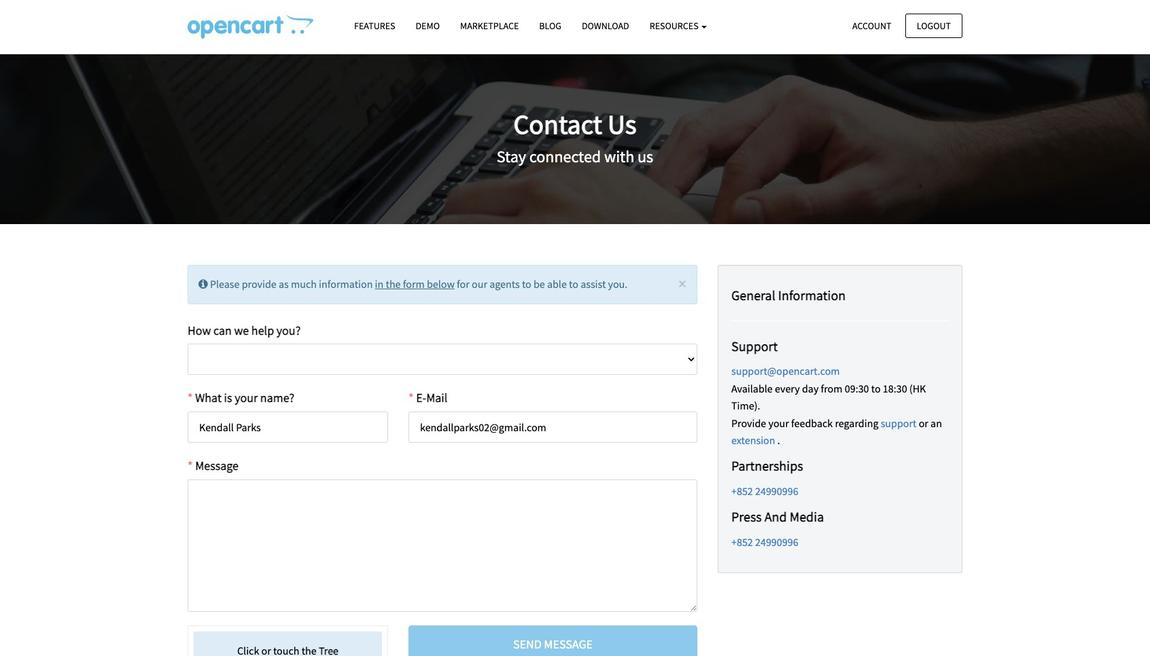 Task type: vqa. For each thing, say whether or not it's contained in the screenshot.
blog 'link'
yes



Task type: describe. For each thing, give the bounding box(es) containing it.
what is your name?
[[195, 391, 294, 406]]

0 horizontal spatial to
[[522, 277, 531, 291]]

opencart - contact image
[[188, 14, 313, 39]]

please
[[210, 277, 240, 291]]

partnerships
[[732, 458, 803, 475]]

09:30
[[845, 382, 869, 395]]

your inside support@opencart.com available every day from 09:30 to 18:30 (hk time). provide your feedback regarding support or an extension .
[[769, 417, 789, 430]]

time).
[[732, 399, 760, 413]]

contact
[[514, 107, 602, 141]]

every
[[775, 382, 800, 395]]

e-mail
[[416, 391, 448, 406]]

please provide as much information in the form below for our agents to be able to assist you.
[[208, 277, 628, 291]]

we
[[234, 323, 249, 338]]

×
[[679, 273, 687, 294]]

2 +852 24990996 link from the top
[[732, 535, 799, 549]]

blog
[[539, 20, 562, 32]]

form
[[403, 277, 425, 291]]

1 +852 24990996 from the top
[[732, 485, 799, 498]]

Message text field
[[188, 480, 698, 613]]

able
[[547, 277, 567, 291]]

logout link
[[905, 13, 963, 38]]

connected
[[529, 146, 601, 167]]

our
[[472, 277, 487, 291]]

download link
[[572, 14, 640, 38]]

support@opencart.com
[[732, 364, 840, 378]]

24990996 for 1st +852 24990996 link
[[755, 485, 799, 498]]

and
[[765, 509, 787, 526]]

marketplace
[[460, 20, 519, 32]]

feedback
[[791, 417, 833, 430]]

resources
[[650, 20, 701, 32]]

features
[[354, 20, 395, 32]]

us
[[638, 146, 653, 167]]

press and media
[[732, 509, 824, 526]]

as
[[279, 277, 289, 291]]

2 +852 from the top
[[732, 535, 753, 549]]

logout
[[917, 19, 951, 32]]

features link
[[344, 14, 406, 38]]

1 horizontal spatial to
[[569, 277, 579, 291]]

you.
[[608, 277, 628, 291]]

provide
[[732, 417, 766, 430]]

in
[[375, 277, 384, 291]]

information
[[319, 277, 373, 291]]

from
[[821, 382, 843, 395]]

1 +852 from the top
[[732, 485, 753, 498]]

how
[[188, 323, 211, 338]]

how can we help you?
[[188, 323, 301, 338]]

press
[[732, 509, 762, 526]]

what
[[195, 391, 222, 406]]

for
[[457, 277, 470, 291]]

an
[[931, 417, 942, 430]]

message inside button
[[544, 637, 593, 653]]

information
[[778, 287, 846, 304]]

demo link
[[406, 14, 450, 38]]

support@opencart.com available every day from 09:30 to 18:30 (hk time). provide your feedback regarding support or an extension .
[[732, 364, 942, 448]]

2 +852 24990996 from the top
[[732, 535, 799, 549]]

be
[[534, 277, 545, 291]]

1 +852 24990996 link from the top
[[732, 485, 799, 498]]



Task type: locate. For each thing, give the bounding box(es) containing it.
+852 24990996 down partnerships
[[732, 485, 799, 498]]

contact us stay connected with us
[[497, 107, 653, 167]]

1 vertical spatial 24990996
[[755, 535, 799, 549]]

support
[[732, 338, 778, 355]]

support link
[[881, 417, 917, 430]]

the
[[386, 277, 401, 291]]

mail
[[426, 391, 448, 406]]

24990996 down press and media
[[755, 535, 799, 549]]

1 vertical spatial +852 24990996
[[732, 535, 799, 549]]

18:30
[[883, 382, 907, 395]]

+852 24990996 link down and
[[732, 535, 799, 549]]

message
[[195, 458, 239, 474], [544, 637, 593, 653]]

below
[[427, 277, 455, 291]]

1 24990996 from the top
[[755, 485, 799, 498]]

+852 24990996 down and
[[732, 535, 799, 549]]

send
[[513, 637, 542, 653]]

+852 24990996 link
[[732, 485, 799, 498], [732, 535, 799, 549]]

general
[[732, 287, 776, 304]]

e-
[[416, 391, 426, 406]]

1 vertical spatial your
[[769, 417, 789, 430]]

0 vertical spatial your
[[235, 391, 258, 406]]

0 vertical spatial +852 24990996
[[732, 485, 799, 498]]

1 vertical spatial +852 24990996 link
[[732, 535, 799, 549]]

to right able
[[569, 277, 579, 291]]

provide
[[242, 277, 277, 291]]

+852 24990996
[[732, 485, 799, 498], [732, 535, 799, 549]]

regarding
[[835, 417, 879, 430]]

24990996 up press and media
[[755, 485, 799, 498]]

account
[[853, 19, 892, 32]]

24990996 for 1st +852 24990996 link from the bottom of the page
[[755, 535, 799, 549]]

extension
[[732, 434, 775, 448]]

+852
[[732, 485, 753, 498], [732, 535, 753, 549]]

demo
[[416, 20, 440, 32]]

stay
[[497, 146, 526, 167]]

is
[[224, 391, 232, 406]]

much
[[291, 277, 317, 291]]

.
[[778, 434, 780, 448]]

+852 up press
[[732, 485, 753, 498]]

+852 24990996 link down partnerships
[[732, 485, 799, 498]]

24990996
[[755, 485, 799, 498], [755, 535, 799, 549]]

account link
[[841, 13, 903, 38]]

blog link
[[529, 14, 572, 38]]

to left 18:30
[[871, 382, 881, 395]]

with
[[604, 146, 634, 167]]

agents
[[490, 277, 520, 291]]

send message
[[513, 637, 593, 653]]

resources link
[[640, 14, 718, 38]]

send message button
[[409, 626, 698, 657]]

you?
[[277, 323, 301, 338]]

(hk
[[909, 382, 926, 395]]

0 vertical spatial +852 24990996 link
[[732, 485, 799, 498]]

your
[[235, 391, 258, 406], [769, 417, 789, 430]]

name?
[[260, 391, 294, 406]]

+852 down press
[[732, 535, 753, 549]]

× button
[[679, 273, 687, 294]]

or
[[919, 417, 929, 430]]

0 horizontal spatial your
[[235, 391, 258, 406]]

2 horizontal spatial to
[[871, 382, 881, 395]]

0 vertical spatial message
[[195, 458, 239, 474]]

your right is
[[235, 391, 258, 406]]

1 horizontal spatial message
[[544, 637, 593, 653]]

assist
[[581, 277, 606, 291]]

media
[[790, 509, 824, 526]]

1 vertical spatial +852
[[732, 535, 753, 549]]

1 vertical spatial message
[[544, 637, 593, 653]]

2 24990996 from the top
[[755, 535, 799, 549]]

What is your name? text field
[[188, 412, 388, 443]]

day
[[802, 382, 819, 395]]

your up .
[[769, 417, 789, 430]]

1 horizontal spatial your
[[769, 417, 789, 430]]

support
[[881, 417, 917, 430]]

0 vertical spatial 24990996
[[755, 485, 799, 498]]

can
[[213, 323, 232, 338]]

us
[[608, 107, 637, 141]]

extension link
[[732, 434, 775, 448]]

E-Mail text field
[[409, 412, 698, 443]]

help
[[251, 323, 274, 338]]

to
[[522, 277, 531, 291], [569, 277, 579, 291], [871, 382, 881, 395]]

available
[[732, 382, 773, 395]]

general information
[[732, 287, 846, 304]]

to inside support@opencart.com available every day from 09:30 to 18:30 (hk time). provide your feedback regarding support or an extension .
[[871, 382, 881, 395]]

marketplace link
[[450, 14, 529, 38]]

support@opencart.com link
[[732, 364, 840, 378]]

download
[[582, 20, 629, 32]]

info circle image
[[199, 279, 208, 290]]

0 vertical spatial +852
[[732, 485, 753, 498]]

0 horizontal spatial message
[[195, 458, 239, 474]]

to left be
[[522, 277, 531, 291]]



